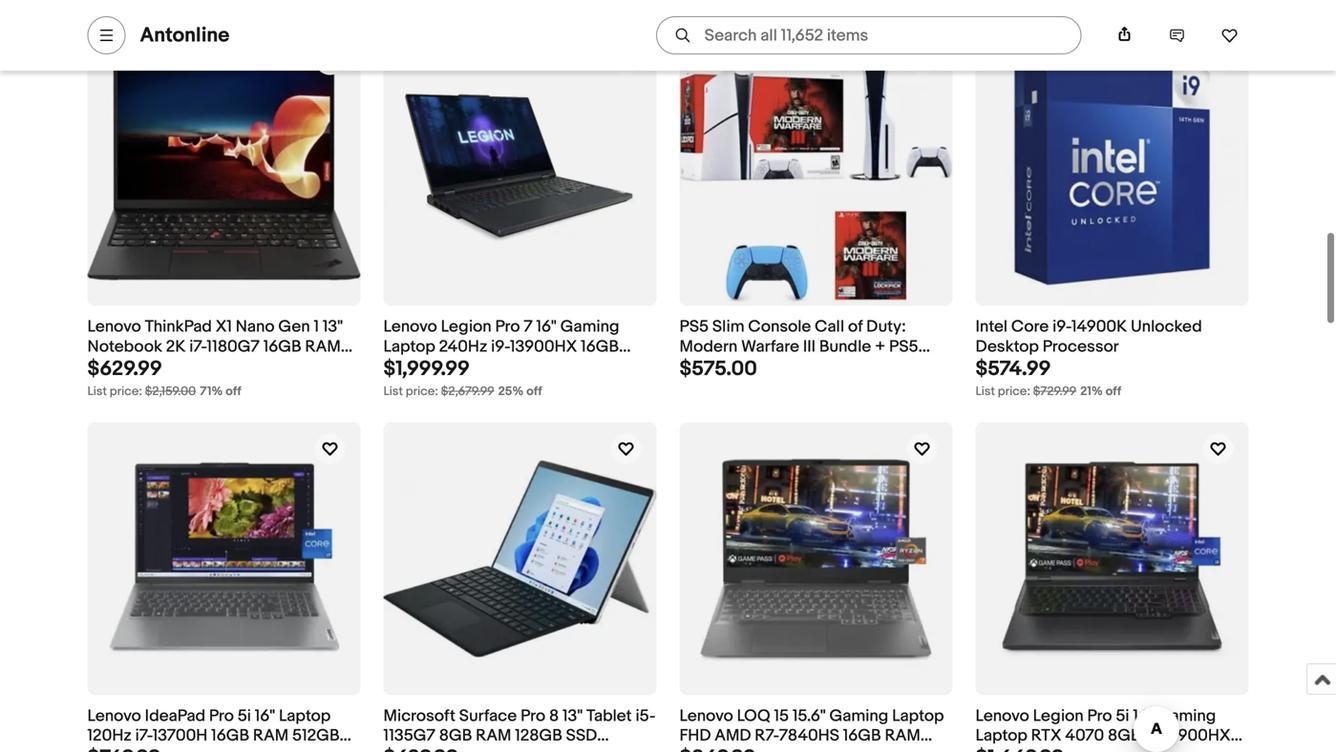 Task type: locate. For each thing, give the bounding box(es) containing it.
5i for 16gb
[[238, 707, 251, 727]]

laptop inside lenovo loq 15 15.6" gaming laptop fhd amd r7-7840hs 16gb ram 512gb ssd rtx 4060
[[893, 707, 944, 727]]

1 5i from the left
[[238, 707, 251, 727]]

1 horizontal spatial 13900hx
[[1164, 727, 1231, 747]]

gaming inside lenovo loq 15 15.6" gaming laptop fhd amd r7-7840hs 16gb ram 512gb ssd rtx 4060
[[830, 707, 889, 727]]

8gb right "4070"
[[1108, 727, 1141, 747]]

0 horizontal spatial list
[[87, 384, 107, 399]]

1 horizontal spatial list
[[384, 384, 403, 399]]

16gb inside lenovo loq 15 15.6" gaming laptop fhd amd r7-7840hs 16gb ram 512gb ssd rtx 4060
[[843, 727, 882, 747]]

6gb
[[200, 747, 233, 753]]

off for $574.99
[[1106, 384, 1122, 399]]

ram left "4070"
[[1018, 747, 1053, 753]]

platinum
[[384, 747, 448, 753]]

2 5i from the left
[[1116, 707, 1130, 727]]

4080
[[520, 357, 560, 377]]

off right 25%
[[527, 384, 542, 399]]

price: inside $1,999.99 list price: $2,679.99 25% off
[[406, 384, 438, 399]]

1
[[314, 317, 319, 337]]

list down $1,999.99 in the left of the page
[[384, 384, 403, 399]]

0 horizontal spatial 512gb
[[87, 357, 135, 377]]

price:
[[110, 384, 142, 399], [406, 384, 438, 399], [998, 384, 1031, 399]]

1180g7
[[207, 337, 260, 357]]

lenovo thinkpad x1 nano gen 1 13" notebook 2k i7-1180g7 16gb ram 512gb ssd : quick view image
[[87, 33, 361, 306]]

ps5
[[680, 317, 709, 337], [889, 337, 919, 357]]

thinkpad
[[145, 317, 212, 337]]

5i inside lenovo legion pro 5i 16" gaming laptop rtx 4070 8gb i9-13900hx 16gb ram 1tb ssd
[[1116, 707, 1130, 727]]

13" right 8
[[563, 707, 583, 727]]

pro inside microsoft surface pro 8 13" tablet i5- 1135g7 8gb ram 128gb ssd platinum
[[521, 707, 546, 727]]

1 vertical spatial 1tb
[[1057, 747, 1081, 753]]

off inside $629.99 list price: $2,159.00 71% off
[[226, 384, 241, 399]]

off right "21%"
[[1106, 384, 1122, 399]]

4060
[[800, 747, 840, 753]]

list down $629.99
[[87, 384, 107, 399]]

1 off from the left
[[226, 384, 241, 399]]

notebook
[[87, 337, 162, 357]]

16gb left "4070"
[[976, 747, 1014, 753]]

lenovo inside lenovo ideapad pro 5i 16" laptop 120hz i7-13700h 16gb ram 512gb ssd rtx 4050 6gb
[[87, 707, 141, 727]]

off inside $1,999.99 list price: $2,679.99 25% off
[[527, 384, 542, 399]]

$1,999.99 list price: $2,679.99 25% off
[[384, 357, 542, 399]]

lenovo inside lenovo loq 15 15.6" gaming laptop fhd amd r7-7840hs 16gb ram 512gb ssd rtx 4060
[[680, 707, 734, 727]]

list inside $574.99 list price: $729.99 21% off
[[976, 384, 995, 399]]

16" inside lenovo ideapad pro 5i 16" laptop 120hz i7-13700h 16gb ram 512gb ssd rtx 4050 6gb
[[255, 707, 275, 727]]

1 vertical spatial legion
[[1033, 707, 1084, 727]]

512gb left the r7-
[[680, 747, 727, 753]]

0 horizontal spatial price:
[[110, 384, 142, 399]]

1 vertical spatial 13"
[[563, 707, 583, 727]]

5i inside lenovo ideapad pro 5i 16" laptop 120hz i7-13700h 16gb ram 512gb ssd rtx 4050 6gb
[[238, 707, 251, 727]]

ram right '6gb'
[[253, 727, 289, 747]]

0 horizontal spatial 8gb
[[439, 727, 472, 747]]

price: inside $574.99 list price: $729.99 21% off
[[998, 384, 1031, 399]]

16" right 13700h
[[255, 707, 275, 727]]

16" inside lenovo legion pro 7 16" gaming laptop 240hz i9-13900hx 16gb ram 1tb ssd rtx 4080
[[536, 317, 557, 337]]

0 horizontal spatial i9-
[[491, 337, 510, 357]]

rtx left '4050'
[[122, 747, 153, 753]]

2 horizontal spatial gaming
[[1158, 707, 1217, 727]]

13900hx inside lenovo legion pro 7 16" gaming laptop 240hz i9-13900hx 16gb ram 1tb ssd rtx 4080
[[510, 337, 577, 357]]

16gb inside lenovo legion pro 5i 16" gaming laptop rtx 4070 8gb i9-13900hx 16gb ram 1tb ssd
[[976, 747, 1014, 753]]

ram inside lenovo legion pro 5i 16" gaming laptop rtx 4070 8gb i9-13900hx 16gb ram 1tb ssd
[[1018, 747, 1053, 753]]

price: down $629.99
[[110, 384, 142, 399]]

ps5 slim console call of duty: modern warfare iii bundle + ps5 controller blue : quick view image
[[680, 33, 953, 306]]

rtx
[[486, 357, 516, 377], [1032, 727, 1062, 747], [122, 747, 153, 753], [766, 747, 796, 753]]

1 horizontal spatial 1tb
[[1057, 747, 1081, 753]]

ssd inside lenovo legion pro 7 16" gaming laptop 240hz i9-13900hx 16gb ram 1tb ssd rtx 4080
[[451, 357, 482, 377]]

rtx left "4070"
[[1032, 727, 1062, 747]]

modern
[[680, 337, 738, 357]]

off
[[226, 384, 241, 399], [527, 384, 542, 399], [1106, 384, 1122, 399]]

13"
[[323, 317, 343, 337], [563, 707, 583, 727]]

512gb inside lenovo loq 15 15.6" gaming laptop fhd amd r7-7840hs 16gb ram 512gb ssd rtx 4060
[[680, 747, 727, 753]]

ideapad
[[145, 707, 205, 727]]

save this seller antonline image
[[1222, 27, 1239, 44]]

8
[[549, 707, 559, 727]]

ram inside lenovo loq 15 15.6" gaming laptop fhd amd r7-7840hs 16gb ram 512gb ssd rtx 4060
[[885, 727, 921, 747]]

5i right 13700h
[[238, 707, 251, 727]]

2 list from the left
[[384, 384, 403, 399]]

512gb inside "lenovo thinkpad x1 nano gen 1 13" notebook 2k i7-1180g7 16gb ram 512gb ssd"
[[87, 357, 135, 377]]

7840hs
[[779, 727, 840, 747]]

pro for 13900hx
[[495, 317, 520, 337]]

2 horizontal spatial list
[[976, 384, 995, 399]]

13700h
[[153, 727, 208, 747]]

i9- right core
[[1053, 317, 1072, 337]]

1 horizontal spatial 8gb
[[1108, 727, 1141, 747]]

ram inside lenovo legion pro 7 16" gaming laptop 240hz i9-13900hx 16gb ram 1tb ssd rtx 4080
[[384, 357, 419, 377]]

ps5 right +
[[889, 337, 919, 357]]

$629.99
[[87, 357, 162, 381]]

price: down the $574.99
[[998, 384, 1031, 399]]

bundle
[[820, 337, 872, 357]]

5i right "4070"
[[1116, 707, 1130, 727]]

25%
[[498, 384, 524, 399]]

ram right the 4060
[[885, 727, 921, 747]]

core
[[1012, 317, 1049, 337]]

legion inside lenovo legion pro 7 16" gaming laptop 240hz i9-13900hx 16gb ram 1tb ssd rtx 4080
[[441, 317, 492, 337]]

ssd
[[138, 357, 170, 377], [451, 357, 482, 377], [566, 727, 597, 747], [87, 747, 119, 753], [731, 747, 762, 753], [1085, 747, 1116, 753]]

i7-
[[189, 337, 207, 357], [135, 727, 153, 747]]

0 horizontal spatial off
[[226, 384, 241, 399]]

loq
[[737, 707, 771, 727]]

1 8gb from the left
[[439, 727, 472, 747]]

16" inside lenovo legion pro 5i 16" gaming laptop rtx 4070 8gb i9-13900hx 16gb ram 1tb ssd
[[1133, 707, 1154, 727]]

2 8gb from the left
[[1108, 727, 1141, 747]]

intel core i9-14900k unlocked desktop processor
[[976, 317, 1203, 357]]

16gb left 1
[[263, 337, 302, 357]]

$729.99
[[1034, 384, 1077, 399]]

lenovo loq 15 15.6" gaming laptop fhd amd r7-7840hs 16gb ram 512gb ssd rtx 4060 : quick view image
[[680, 423, 953, 696]]

laptop
[[384, 337, 436, 357], [279, 707, 331, 727], [893, 707, 944, 727], [976, 727, 1028, 747]]

1 horizontal spatial 16"
[[536, 317, 557, 337]]

ssd inside lenovo ideapad pro 5i 16" laptop 120hz i7-13700h 16gb ram 512gb ssd rtx 4050 6gb
[[87, 747, 119, 753]]

i7- right 120hz
[[135, 727, 153, 747]]

list inside $629.99 list price: $2,159.00 71% off
[[87, 384, 107, 399]]

3 list from the left
[[976, 384, 995, 399]]

lenovo inside "lenovo thinkpad x1 nano gen 1 13" notebook 2k i7-1180g7 16gb ram 512gb ssd"
[[87, 317, 141, 337]]

13" right 1
[[323, 317, 343, 337]]

lenovo for i7-
[[87, 707, 141, 727]]

13900hx inside lenovo legion pro 5i 16" gaming laptop rtx 4070 8gb i9-13900hx 16gb ram 1tb ssd
[[1164, 727, 1231, 747]]

1 horizontal spatial price:
[[406, 384, 438, 399]]

16" for 16gb
[[255, 707, 275, 727]]

+
[[875, 337, 886, 357]]

ssd inside lenovo legion pro 5i 16" gaming laptop rtx 4070 8gb i9-13900hx 16gb ram 1tb ssd
[[1085, 747, 1116, 753]]

8gb right 1135g7
[[439, 727, 472, 747]]

intel
[[976, 317, 1008, 337]]

1tb inside lenovo legion pro 7 16" gaming laptop 240hz i9-13900hx 16gb ram 1tb ssd rtx 4080
[[423, 357, 447, 377]]

pro for 16gb
[[209, 707, 234, 727]]

14900k
[[1072, 317, 1128, 337]]

price: inside $629.99 list price: $2,159.00 71% off
[[110, 384, 142, 399]]

16" right 7
[[536, 317, 557, 337]]

5i for 8gb
[[1116, 707, 1130, 727]]

gaming inside lenovo legion pro 5i 16" gaming laptop rtx 4070 8gb i9-13900hx 16gb ram 1tb ssd
[[1158, 707, 1217, 727]]

0 horizontal spatial 5i
[[238, 707, 251, 727]]

16gb right 4080
[[581, 337, 619, 357]]

2 price: from the left
[[406, 384, 438, 399]]

1 horizontal spatial gaming
[[830, 707, 889, 727]]

i5-
[[636, 707, 656, 727]]

1 horizontal spatial i9-
[[1053, 317, 1072, 337]]

ram left the 240hz
[[384, 357, 419, 377]]

ram left 128gb
[[476, 727, 512, 747]]

gaming inside lenovo legion pro 7 16" gaming laptop 240hz i9-13900hx 16gb ram 1tb ssd rtx 4080
[[561, 317, 620, 337]]

fhd
[[680, 727, 711, 747]]

1 horizontal spatial legion
[[1033, 707, 1084, 727]]

lenovo legion pro 5i 16" gaming laptop rtx 4070 8gb i9-13900hx 16gb ram 1tb ssd button
[[976, 707, 1249, 753]]

16gb right 13700h
[[211, 727, 249, 747]]

1tb
[[423, 357, 447, 377], [1057, 747, 1081, 753]]

r7-
[[755, 727, 779, 747]]

rtx up 25%
[[486, 357, 516, 377]]

1 horizontal spatial 512gb
[[292, 727, 340, 747]]

lenovo inside lenovo legion pro 5i 16" gaming laptop rtx 4070 8gb i9-13900hx 16gb ram 1tb ssd
[[976, 707, 1030, 727]]

3 price: from the left
[[998, 384, 1031, 399]]

lenovo loq 15 15.6" gaming laptop fhd amd r7-7840hs 16gb ram 512gb ssd rtx 4060
[[680, 707, 944, 753]]

2 off from the left
[[527, 384, 542, 399]]

0 vertical spatial 13"
[[323, 317, 343, 337]]

price: down $1,999.99 in the left of the page
[[406, 384, 438, 399]]

0 horizontal spatial 1tb
[[423, 357, 447, 377]]

0 vertical spatial 1tb
[[423, 357, 447, 377]]

i7- right 2k
[[189, 337, 207, 357]]

2 horizontal spatial price:
[[998, 384, 1031, 399]]

16gb inside lenovo ideapad pro 5i 16" laptop 120hz i7-13700h 16gb ram 512gb ssd rtx 4050 6gb
[[211, 727, 249, 747]]

16"
[[536, 317, 557, 337], [255, 707, 275, 727], [1133, 707, 1154, 727]]

gen
[[278, 317, 310, 337]]

ps5 left slim
[[680, 317, 709, 337]]

1 vertical spatial 13900hx
[[1164, 727, 1231, 747]]

16gb
[[263, 337, 302, 357], [581, 337, 619, 357], [211, 727, 249, 747], [843, 727, 882, 747], [976, 747, 1014, 753]]

$2,679.99
[[441, 384, 495, 399]]

antonline
[[140, 23, 230, 48]]

8gb inside microsoft surface pro 8 13" tablet i5- 1135g7 8gb ram 128gb ssd platinum
[[439, 727, 472, 747]]

lenovo legion pro 5i 16" gaming laptop rtx 4070 8gb i9-13900hx 16gb ram 1tb ssd : quick view image
[[976, 423, 1249, 696]]

1 horizontal spatial i7-
[[189, 337, 207, 357]]

lenovo
[[87, 317, 141, 337], [384, 317, 437, 337], [87, 707, 141, 727], [680, 707, 734, 727], [976, 707, 1030, 727]]

0 horizontal spatial i7-
[[135, 727, 153, 747]]

0 horizontal spatial legion
[[441, 317, 492, 337]]

lenovo inside lenovo legion pro 7 16" gaming laptop 240hz i9-13900hx 16gb ram 1tb ssd rtx 4080
[[384, 317, 437, 337]]

off inside $574.99 list price: $729.99 21% off
[[1106, 384, 1122, 399]]

5i
[[238, 707, 251, 727], [1116, 707, 1130, 727]]

2 horizontal spatial 512gb
[[680, 747, 727, 753]]

list inside $1,999.99 list price: $2,679.99 25% off
[[384, 384, 403, 399]]

pro inside lenovo ideapad pro 5i 16" laptop 120hz i7-13700h 16gb ram 512gb ssd rtx 4050 6gb
[[209, 707, 234, 727]]

pro inside lenovo legion pro 5i 16" gaming laptop rtx 4070 8gb i9-13900hx 16gb ram 1tb ssd
[[1088, 707, 1113, 727]]

$575.00
[[680, 357, 758, 381]]

0 vertical spatial legion
[[441, 317, 492, 337]]

2 horizontal spatial off
[[1106, 384, 1122, 399]]

rtx inside lenovo legion pro 7 16" gaming laptop 240hz i9-13900hx 16gb ram 1tb ssd rtx 4080
[[486, 357, 516, 377]]

0 vertical spatial i7-
[[189, 337, 207, 357]]

i9- left 7
[[491, 337, 510, 357]]

1 horizontal spatial 5i
[[1116, 707, 1130, 727]]

2 horizontal spatial 16"
[[1133, 707, 1154, 727]]

$574.99
[[976, 357, 1051, 381]]

0 horizontal spatial gaming
[[561, 317, 620, 337]]

lenovo for rtx
[[976, 707, 1030, 727]]

lenovo left loq
[[680, 707, 734, 727]]

21%
[[1081, 384, 1103, 399]]

lenovo for 240hz
[[384, 317, 437, 337]]

i9- right "4070"
[[1145, 727, 1164, 747]]

lenovo ideapad pro 5i 16" laptop 120hz i7-13700h 16gb ram 512gb ssd rtx 4050 6gb button
[[87, 707, 361, 753]]

0 horizontal spatial 16"
[[255, 707, 275, 727]]

desktop
[[976, 337, 1039, 357]]

pro
[[495, 317, 520, 337], [209, 707, 234, 727], [521, 707, 546, 727], [1088, 707, 1113, 727]]

ram
[[305, 337, 341, 357], [384, 357, 419, 377], [253, 727, 289, 747], [476, 727, 512, 747], [885, 727, 921, 747], [1018, 747, 1053, 753]]

1 horizontal spatial off
[[527, 384, 542, 399]]

lenovo left "ideapad"
[[87, 707, 141, 727]]

16" right "4070"
[[1133, 707, 1154, 727]]

ps5 slim console call of duty: modern warfare iii bundle + ps5 controller blue
[[680, 317, 919, 377]]

1 list from the left
[[87, 384, 107, 399]]

lenovo up $1,999.99 in the left of the page
[[384, 317, 437, 337]]

Search all 11,652 items field
[[656, 16, 1082, 54]]

ssd inside "lenovo thinkpad x1 nano gen 1 13" notebook 2k i7-1180g7 16gb ram 512gb ssd"
[[138, 357, 170, 377]]

lenovo left "4070"
[[976, 707, 1030, 727]]

$1,999.99
[[384, 357, 470, 381]]

ram right nano
[[305, 337, 341, 357]]

lenovo for amd
[[680, 707, 734, 727]]

0 horizontal spatial 13900hx
[[510, 337, 577, 357]]

512gb
[[87, 357, 135, 377], [292, 727, 340, 747], [680, 747, 727, 753]]

intel core i9-14900k unlocked desktop processor button
[[976, 317, 1249, 358]]

list
[[87, 384, 107, 399], [384, 384, 403, 399], [976, 384, 995, 399]]

13900hx
[[510, 337, 577, 357], [1164, 727, 1231, 747]]

off right the 71% in the bottom of the page
[[226, 384, 241, 399]]

microsoft surface pro 8 13" tablet i5- 1135g7 8gb ram 128gb ssd platinum button
[[384, 707, 657, 753]]

lenovo ideapad pro 5i 16" laptop 120hz i7-13700h 16gb ram 512gb ssd rtx 4050 6gb : quick view image
[[87, 423, 361, 696]]

16gb right the 4060
[[843, 727, 882, 747]]

2 horizontal spatial i9-
[[1145, 727, 1164, 747]]

laptop inside lenovo ideapad pro 5i 16" laptop 120hz i7-13700h 16gb ram 512gb ssd rtx 4050 6gb
[[279, 707, 331, 727]]

$574.99 list price: $729.99 21% off
[[976, 357, 1122, 399]]

laptop inside lenovo legion pro 5i 16" gaming laptop rtx 4070 8gb i9-13900hx 16gb ram 1tb ssd
[[976, 727, 1028, 747]]

lenovo legion pro 7 16" gaming laptop 240hz i9-13900hx 16gb ram 1tb ssd rtx 4080 : quick view image
[[384, 33, 657, 306]]

16gb inside lenovo legion pro 7 16" gaming laptop 240hz i9-13900hx 16gb ram 1tb ssd rtx 4080
[[581, 337, 619, 357]]

i9- inside the intel core i9-14900k unlocked desktop processor
[[1053, 317, 1072, 337]]

i9-
[[1053, 317, 1072, 337], [491, 337, 510, 357], [1145, 727, 1164, 747]]

rtx inside lenovo ideapad pro 5i 16" laptop 120hz i7-13700h 16gb ram 512gb ssd rtx 4050 6gb
[[122, 747, 153, 753]]

512gb left 1135g7
[[292, 727, 340, 747]]

i9- inside lenovo legion pro 5i 16" gaming laptop rtx 4070 8gb i9-13900hx 16gb ram 1tb ssd
[[1145, 727, 1164, 747]]

legion
[[441, 317, 492, 337], [1033, 707, 1084, 727]]

list for $1,999.99
[[384, 384, 403, 399]]

blue
[[759, 357, 791, 377]]

list for $629.99
[[87, 384, 107, 399]]

0 horizontal spatial 13"
[[323, 317, 343, 337]]

lenovo up $629.99
[[87, 317, 141, 337]]

microsoft surface pro 8 13" tablet i5-1135g7 8gb ram 128gb ssd platinum : quick view image
[[384, 423, 657, 696]]

1tb inside lenovo legion pro 5i 16" gaming laptop rtx 4070 8gb i9-13900hx 16gb ram 1tb ssd
[[1057, 747, 1081, 753]]

3 off from the left
[[1106, 384, 1122, 399]]

512gb left 2k
[[87, 357, 135, 377]]

legion inside lenovo legion pro 5i 16" gaming laptop rtx 4070 8gb i9-13900hx 16gb ram 1tb ssd
[[1033, 707, 1084, 727]]

7
[[524, 317, 533, 337]]

pro inside lenovo legion pro 7 16" gaming laptop 240hz i9-13900hx 16gb ram 1tb ssd rtx 4080
[[495, 317, 520, 337]]

15.6"
[[793, 707, 826, 727]]

1 horizontal spatial 13"
[[563, 707, 583, 727]]

ssd inside microsoft surface pro 8 13" tablet i5- 1135g7 8gb ram 128gb ssd platinum
[[566, 727, 597, 747]]

gaming
[[561, 317, 620, 337], [830, 707, 889, 727], [1158, 707, 1217, 727]]

price: for $629.99
[[110, 384, 142, 399]]

pro for 8gb
[[1088, 707, 1113, 727]]

rtx down 15 at the bottom right
[[766, 747, 796, 753]]

1 price: from the left
[[110, 384, 142, 399]]

8gb
[[439, 727, 472, 747], [1108, 727, 1141, 747]]

list down the $574.99
[[976, 384, 995, 399]]

of
[[848, 317, 863, 337]]

0 vertical spatial 13900hx
[[510, 337, 577, 357]]

1 vertical spatial i7-
[[135, 727, 153, 747]]



Task type: vqa. For each thing, say whether or not it's contained in the screenshot.
AMD
yes



Task type: describe. For each thing, give the bounding box(es) containing it.
13" inside "lenovo thinkpad x1 nano gen 1 13" notebook 2k i7-1180g7 16gb ram 512gb ssd"
[[323, 317, 343, 337]]

i9- inside lenovo legion pro 7 16" gaming laptop 240hz i9-13900hx 16gb ram 1tb ssd rtx 4080
[[491, 337, 510, 357]]

processor
[[1043, 337, 1119, 357]]

list for $574.99
[[976, 384, 995, 399]]

amd
[[715, 727, 751, 747]]

lenovo thinkpad x1 nano gen 1 13" notebook 2k i7-1180g7 16gb ram 512gb ssd
[[87, 317, 343, 377]]

13" inside microsoft surface pro 8 13" tablet i5- 1135g7 8gb ram 128gb ssd platinum
[[563, 707, 583, 727]]

ssd inside lenovo loq 15 15.6" gaming laptop fhd amd r7-7840hs 16gb ram 512gb ssd rtx 4060
[[731, 747, 762, 753]]

rtx inside lenovo loq 15 15.6" gaming laptop fhd amd r7-7840hs 16gb ram 512gb ssd rtx 4060
[[766, 747, 796, 753]]

microsoft
[[384, 707, 456, 727]]

512gb inside lenovo ideapad pro 5i 16" laptop 120hz i7-13700h 16gb ram 512gb ssd rtx 4050 6gb
[[292, 727, 340, 747]]

gaming for lenovo legion pro 5i 16" gaming laptop rtx 4070 8gb i9-13900hx 16gb ram 1tb ssd
[[1158, 707, 1217, 727]]

surface
[[459, 707, 517, 727]]

2k
[[166, 337, 186, 357]]

128gb
[[515, 727, 563, 747]]

i7- inside lenovo ideapad pro 5i 16" laptop 120hz i7-13700h 16gb ram 512gb ssd rtx 4050 6gb
[[135, 727, 153, 747]]

lenovo legion pro 7 16" gaming laptop 240hz i9-13900hx 16gb ram 1tb ssd rtx 4080 button
[[384, 317, 657, 377]]

1 horizontal spatial ps5
[[889, 337, 919, 357]]

slim
[[713, 317, 745, 337]]

x1
[[216, 317, 232, 337]]

intel core i9-14900k unlocked desktop processor : quick view image
[[976, 33, 1249, 306]]

laptop inside lenovo legion pro 7 16" gaming laptop 240hz i9-13900hx 16gb ram 1tb ssd rtx 4080
[[384, 337, 436, 357]]

8gb inside lenovo legion pro 5i 16" gaming laptop rtx 4070 8gb i9-13900hx 16gb ram 1tb ssd
[[1108, 727, 1141, 747]]

antonline link
[[140, 23, 230, 48]]

1135g7
[[384, 727, 436, 747]]

lenovo for notebook
[[87, 317, 141, 337]]

16gb inside "lenovo thinkpad x1 nano gen 1 13" notebook 2k i7-1180g7 16gb ram 512gb ssd"
[[263, 337, 302, 357]]

$629.99 list price: $2,159.00 71% off
[[87, 357, 241, 399]]

lenovo ideapad pro 5i 16" laptop 120hz i7-13700h 16gb ram 512gb ssd rtx 4050 6gb
[[87, 707, 340, 753]]

duty:
[[867, 317, 906, 337]]

lenovo thinkpad x1 nano gen 1 13" notebook 2k i7-1180g7 16gb ram 512gb ssd button
[[87, 317, 361, 377]]

16" for 8gb
[[1133, 707, 1154, 727]]

ram inside microsoft surface pro 8 13" tablet i5- 1135g7 8gb ram 128gb ssd platinum
[[476, 727, 512, 747]]

lenovo loq 15 15.6" gaming laptop fhd amd r7-7840hs 16gb ram 512gb ssd rtx 4060 button
[[680, 707, 953, 753]]

240hz
[[439, 337, 488, 357]]

tablet
[[587, 707, 632, 727]]

lenovo legion pro 7 16" gaming laptop 240hz i9-13900hx 16gb ram 1tb ssd rtx 4080
[[384, 317, 620, 377]]

4050
[[156, 747, 197, 753]]

15
[[774, 707, 789, 727]]

off for $629.99
[[226, 384, 241, 399]]

unlocked
[[1131, 317, 1203, 337]]

ram inside lenovo ideapad pro 5i 16" laptop 120hz i7-13700h 16gb ram 512gb ssd rtx 4050 6gb
[[253, 727, 289, 747]]

$2,159.00
[[145, 384, 196, 399]]

gaming for lenovo legion pro 7 16" gaming laptop 240hz i9-13900hx 16gb ram 1tb ssd rtx 4080
[[561, 317, 620, 337]]

off for $1,999.99
[[527, 384, 542, 399]]

controller
[[680, 357, 755, 377]]

price: for $1,999.99
[[406, 384, 438, 399]]

call
[[815, 317, 845, 337]]

nano
[[236, 317, 275, 337]]

4070
[[1066, 727, 1105, 747]]

warfare
[[742, 337, 800, 357]]

16" for 13900hx
[[536, 317, 557, 337]]

console
[[748, 317, 811, 337]]

price: for $574.99
[[998, 384, 1031, 399]]

120hz
[[87, 727, 132, 747]]

pro for ram
[[521, 707, 546, 727]]

legion for rtx
[[1033, 707, 1084, 727]]

microsoft surface pro 8 13" tablet i5- 1135g7 8gb ram 128gb ssd platinum
[[384, 707, 656, 753]]

lenovo legion pro 5i 16" gaming laptop rtx 4070 8gb i9-13900hx 16gb ram 1tb ssd
[[976, 707, 1231, 753]]

ram inside "lenovo thinkpad x1 nano gen 1 13" notebook 2k i7-1180g7 16gb ram 512gb ssd"
[[305, 337, 341, 357]]

rtx inside lenovo legion pro 5i 16" gaming laptop rtx 4070 8gb i9-13900hx 16gb ram 1tb ssd
[[1032, 727, 1062, 747]]

legion for 240hz
[[441, 317, 492, 337]]

ps5 slim console call of duty: modern warfare iii bundle + ps5 controller blue button
[[680, 317, 953, 377]]

71%
[[200, 384, 223, 399]]

i7- inside "lenovo thinkpad x1 nano gen 1 13" notebook 2k i7-1180g7 16gb ram 512gb ssd"
[[189, 337, 207, 357]]

0 horizontal spatial ps5
[[680, 317, 709, 337]]

iii
[[803, 337, 816, 357]]



